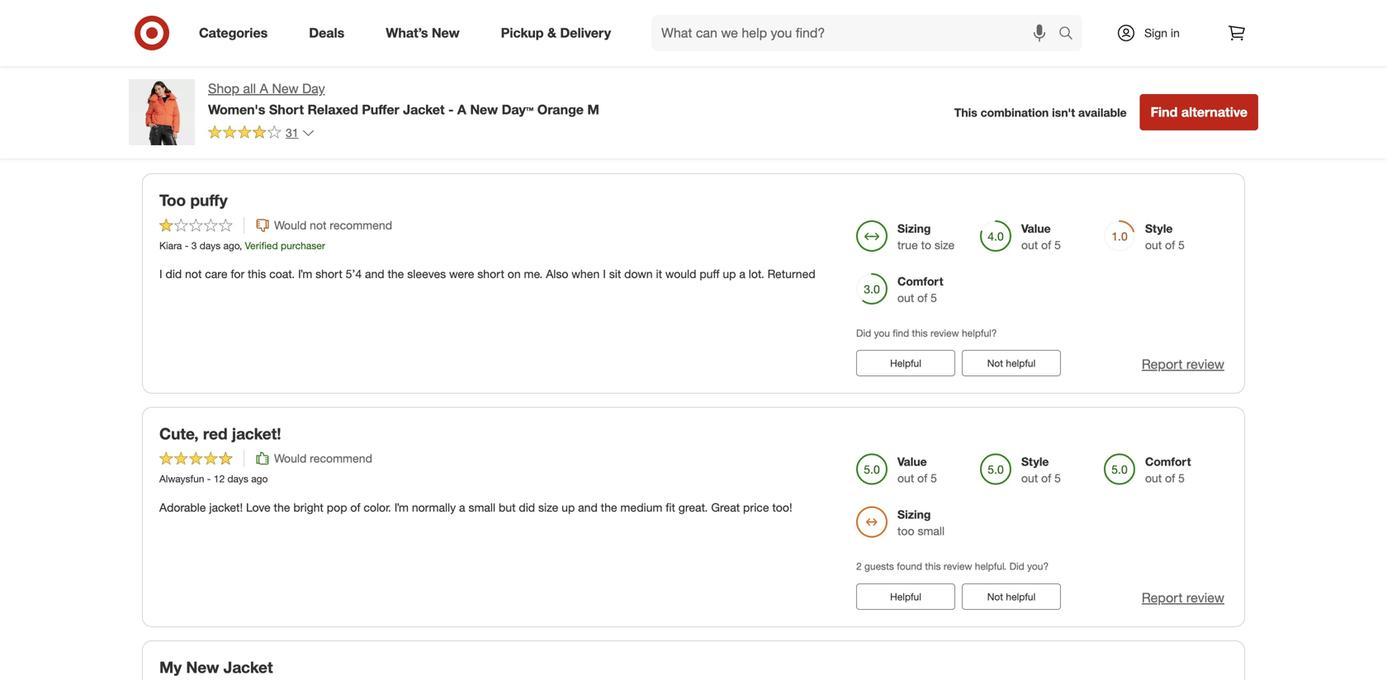 Task type: locate. For each thing, give the bounding box(es) containing it.
up right puff
[[723, 267, 736, 281]]

but
[[499, 500, 516, 515]]

2 report from the top
[[1142, 590, 1183, 606]]

report review button for cute, red jacket!
[[1142, 589, 1225, 607]]

not down helpful? at right
[[987, 357, 1003, 369]]

1 vertical spatial up
[[562, 500, 575, 515]]

1 not helpful from the top
[[987, 357, 1036, 369]]

days
[[200, 239, 221, 252], [227, 473, 248, 485]]

up
[[723, 267, 736, 281], [562, 500, 575, 515]]

1 vertical spatial did
[[1010, 560, 1025, 573]]

1 vertical spatial i'm
[[394, 500, 409, 515]]

my new jacket
[[159, 658, 273, 677]]

0 vertical spatial helpful
[[890, 357, 921, 369]]

bright
[[293, 500, 324, 515]]

- left '3'
[[185, 239, 189, 252]]

0 horizontal spatial short
[[316, 267, 342, 281]]

would for too puffy
[[274, 218, 307, 232]]

days right '3'
[[200, 239, 221, 252]]

sign in link
[[1102, 15, 1206, 51]]

ago up for
[[223, 239, 239, 252]]

0 horizontal spatial did
[[856, 327, 871, 339]]

5'4
[[346, 267, 362, 281]]

women's
[[208, 101, 265, 118]]

this
[[248, 267, 266, 281], [912, 327, 928, 339], [925, 560, 941, 573]]

1 vertical spatial report review
[[1142, 590, 1225, 606]]

1 sizing from the top
[[898, 221, 931, 236]]

0 vertical spatial sizing
[[898, 221, 931, 236]]

new up short on the top left of the page
[[272, 81, 299, 97]]

0 vertical spatial a
[[739, 267, 746, 281]]

deals link
[[295, 15, 365, 51]]

0 horizontal spatial did
[[166, 267, 182, 281]]

1 horizontal spatial did
[[519, 500, 535, 515]]

not helpful button down helpful? at right
[[962, 350, 1061, 377]]

delivery
[[560, 25, 611, 41]]

jacket! down 12
[[209, 500, 243, 515]]

1 horizontal spatial the
[[388, 267, 404, 281]]

jacket! right red
[[232, 424, 281, 443]]

sizing up too
[[898, 508, 931, 522]]

0 vertical spatial -
[[448, 101, 454, 118]]

helpful button down find
[[856, 350, 955, 377]]

1 horizontal spatial style out of 5
[[1145, 221, 1185, 252]]

price
[[743, 500, 769, 515]]

verified
[[1136, 70, 1180, 87], [245, 239, 278, 252]]

1 vertical spatial not helpful button
[[962, 584, 1061, 610]]

the right love
[[274, 500, 290, 515]]

- for kiara - 3 days ago , verified purchaser
[[185, 239, 189, 252]]

jacket
[[403, 101, 445, 118], [224, 658, 273, 677]]

0 vertical spatial not
[[987, 357, 1003, 369]]

5
[[1055, 238, 1061, 252], [1178, 238, 1185, 252], [931, 291, 937, 305], [931, 471, 937, 486], [1055, 471, 1061, 486], [1178, 471, 1185, 486]]

1 vertical spatial ago
[[251, 473, 268, 485]]

0 vertical spatial ago
[[223, 239, 239, 252]]

puff
[[700, 267, 720, 281]]

1 vertical spatial would
[[274, 451, 307, 466]]

- left 12
[[207, 473, 211, 485]]

color.
[[364, 500, 391, 515]]

1 horizontal spatial size
[[935, 238, 955, 252]]

categories
[[199, 25, 268, 41]]

comfort
[[898, 274, 943, 288], [1145, 455, 1191, 469]]

verified right , on the left of page
[[245, 239, 278, 252]]

did
[[166, 267, 182, 281], [519, 500, 535, 515]]

helpful
[[890, 357, 921, 369], [890, 591, 921, 603]]

0 vertical spatial and
[[365, 267, 384, 281]]

report for cute, red jacket!
[[1142, 590, 1183, 606]]

this right found
[[925, 560, 941, 573]]

care
[[205, 267, 228, 281]]

1 vertical spatial sizing
[[898, 508, 931, 522]]

short left 5'4
[[316, 267, 342, 281]]

0 horizontal spatial i'm
[[298, 267, 312, 281]]

2 not from the top
[[987, 591, 1003, 603]]

verified purchases
[[1136, 70, 1245, 87]]

2 helpful button from the top
[[856, 584, 955, 610]]

1 horizontal spatial i
[[603, 267, 606, 281]]

report review
[[1142, 356, 1225, 372], [1142, 590, 1225, 606]]

1 report review button from the top
[[1142, 355, 1225, 374]]

jacket right puffer
[[403, 101, 445, 118]]

0 vertical spatial not
[[310, 218, 327, 232]]

1 vertical spatial not
[[987, 591, 1003, 603]]

great.
[[679, 500, 708, 515]]

12
[[214, 473, 225, 485]]

value out of 5
[[1021, 221, 1061, 252], [898, 455, 937, 486]]

too
[[159, 191, 186, 210]]

of
[[1041, 238, 1051, 252], [1165, 238, 1175, 252], [918, 291, 928, 305], [918, 471, 928, 486], [1041, 471, 1051, 486], [1165, 471, 1175, 486], [350, 500, 360, 515]]

find alternative button
[[1140, 94, 1258, 130]]

helpful button down found
[[856, 584, 955, 610]]

returned
[[768, 267, 816, 281]]

2 vertical spatial this
[[925, 560, 941, 573]]

sit
[[609, 267, 621, 281]]

days right 12
[[227, 473, 248, 485]]

1 vertical spatial -
[[185, 239, 189, 252]]

not helpful down helpful? at right
[[987, 357, 1036, 369]]

i down kiara
[[159, 267, 162, 281]]

0 vertical spatial days
[[200, 239, 221, 252]]

1 not helpful button from the top
[[962, 350, 1061, 377]]

up right the but
[[562, 500, 575, 515]]

0 horizontal spatial small
[[469, 500, 496, 515]]

1 horizontal spatial style
[[1145, 221, 1173, 236]]

recommend up pop
[[310, 451, 372, 466]]

0 horizontal spatial verified
[[245, 239, 278, 252]]

0 horizontal spatial up
[[562, 500, 575, 515]]

search button
[[1051, 15, 1091, 55]]

for
[[231, 267, 245, 281]]

day™
[[502, 101, 534, 118]]

sizing up true
[[898, 221, 931, 236]]

1 vertical spatial verified
[[245, 239, 278, 252]]

2 not helpful button from the top
[[962, 584, 1061, 610]]

1 vertical spatial size
[[538, 500, 558, 515]]

not helpful button for too puffy
[[962, 350, 1061, 377]]

1 vertical spatial comfort out of 5
[[1145, 455, 1191, 486]]

0 vertical spatial helpful
[[1006, 357, 1036, 369]]

0 vertical spatial not helpful
[[987, 357, 1036, 369]]

not helpful for cute, red jacket!
[[987, 591, 1036, 603]]

2 i from the left
[[603, 267, 606, 281]]

adorable jacket! love the bright pop of color. i'm normally a small but did size up and the medium fit great. great price too!
[[159, 500, 792, 515]]

0 vertical spatial report
[[1142, 356, 1183, 372]]

0 vertical spatial size
[[935, 238, 955, 252]]

small left the but
[[469, 500, 496, 515]]

this right find
[[912, 327, 928, 339]]

jacket right "my"
[[224, 658, 273, 677]]

sizing too small
[[898, 508, 945, 539]]

helpful button for cute, red jacket!
[[856, 584, 955, 610]]

not left 'care'
[[185, 267, 202, 281]]

report for too puffy
[[1142, 356, 1183, 372]]

0 vertical spatial a
[[260, 81, 268, 97]]

helpful for cute, red jacket!
[[1006, 591, 1036, 603]]

not helpful
[[987, 357, 1036, 369], [987, 591, 1036, 603]]

1 not from the top
[[987, 357, 1003, 369]]

2 would from the top
[[274, 451, 307, 466]]

short
[[316, 267, 342, 281], [478, 267, 504, 281]]

2 short from the left
[[478, 267, 504, 281]]

2 guests found this review helpful. did you?
[[856, 560, 1049, 573]]

and left medium
[[578, 500, 598, 515]]

0 horizontal spatial not
[[185, 267, 202, 281]]

1 horizontal spatial short
[[478, 267, 504, 281]]

0 vertical spatial style
[[1145, 221, 1173, 236]]

this right for
[[248, 267, 266, 281]]

not down helpful.
[[987, 591, 1003, 603]]

would up the purchaser
[[274, 218, 307, 232]]

- left day™
[[448, 101, 454, 118]]

1 vertical spatial helpful
[[1006, 591, 1036, 603]]

i left sit
[[603, 267, 606, 281]]

1 vertical spatial not
[[185, 267, 202, 281]]

1 i from the left
[[159, 267, 162, 281]]

small right too
[[918, 524, 945, 539]]

kiara
[[159, 239, 182, 252]]

sizing
[[898, 221, 931, 236], [898, 508, 931, 522]]

recommend
[[330, 218, 392, 232], [310, 451, 372, 466]]

1 vertical spatial this
[[912, 327, 928, 339]]

jacket!
[[232, 424, 281, 443], [209, 500, 243, 515]]

Verified purchases checkbox
[[1113, 70, 1129, 87]]

0 vertical spatial comfort out of 5
[[898, 274, 943, 305]]

day
[[302, 81, 325, 97]]

1 vertical spatial a
[[457, 101, 466, 118]]

2 report review from the top
[[1142, 590, 1225, 606]]

not up the purchaser
[[310, 218, 327, 232]]

style out of 5
[[1145, 221, 1185, 252], [1021, 455, 1061, 486]]

would not recommend
[[274, 218, 392, 232]]

0 vertical spatial would
[[274, 218, 307, 232]]

1 vertical spatial days
[[227, 473, 248, 485]]

2 sizing from the top
[[898, 508, 931, 522]]

2 report review button from the top
[[1142, 589, 1225, 607]]

1 vertical spatial style
[[1021, 455, 1049, 469]]

2 helpful from the top
[[890, 591, 921, 603]]

1 vertical spatial a
[[459, 500, 465, 515]]

1 report review from the top
[[1142, 356, 1225, 372]]

1 horizontal spatial comfort out of 5
[[1145, 455, 1191, 486]]

recommend up 5'4
[[330, 218, 392, 232]]

helpful down find
[[890, 357, 921, 369]]

1 vertical spatial helpful button
[[856, 584, 955, 610]]

size inside sizing true to size
[[935, 238, 955, 252]]

did down kiara
[[166, 267, 182, 281]]

medium
[[620, 500, 663, 515]]

sleeves
[[407, 267, 446, 281]]

0 vertical spatial did
[[856, 327, 871, 339]]

the left sleeves
[[388, 267, 404, 281]]

size right the but
[[538, 500, 558, 515]]

1 helpful from the top
[[890, 357, 921, 369]]

helpful for cute, red jacket!
[[890, 591, 921, 603]]

a
[[260, 81, 268, 97], [457, 101, 466, 118]]

normally
[[412, 500, 456, 515]]

a right all
[[260, 81, 268, 97]]

a right "normally"
[[459, 500, 465, 515]]

0 horizontal spatial comfort
[[898, 274, 943, 288]]

did left you?
[[1010, 560, 1025, 573]]

purchaser
[[281, 239, 325, 252]]

0 horizontal spatial a
[[260, 81, 268, 97]]

1 would from the top
[[274, 218, 307, 232]]

0 horizontal spatial the
[[274, 500, 290, 515]]

report review button
[[1142, 355, 1225, 374], [1142, 589, 1225, 607]]

0 horizontal spatial value out of 5
[[898, 455, 937, 486]]

0 vertical spatial up
[[723, 267, 736, 281]]

helpful down found
[[890, 591, 921, 603]]

and right 5'4
[[365, 267, 384, 281]]

new
[[432, 25, 460, 41], [272, 81, 299, 97], [470, 101, 498, 118], [186, 658, 219, 677]]

i
[[159, 267, 162, 281], [603, 267, 606, 281]]

0 horizontal spatial jacket
[[224, 658, 273, 677]]

1 horizontal spatial not
[[310, 218, 327, 232]]

0 vertical spatial report review button
[[1142, 355, 1225, 374]]

lot.
[[749, 267, 764, 281]]

0 vertical spatial jacket!
[[232, 424, 281, 443]]

i'm right color. at the bottom left
[[394, 500, 409, 515]]

report review for cute, red jacket!
[[1142, 590, 1225, 606]]

1 horizontal spatial up
[[723, 267, 736, 281]]

i'm right coat. in the top left of the page
[[298, 267, 312, 281]]

the left medium
[[601, 500, 617, 515]]

0 vertical spatial jacket
[[403, 101, 445, 118]]

0 vertical spatial report review
[[1142, 356, 1225, 372]]

1 report from the top
[[1142, 356, 1183, 372]]

1 vertical spatial report
[[1142, 590, 1183, 606]]

alternative
[[1182, 104, 1248, 120]]

2 not helpful from the top
[[987, 591, 1036, 603]]

did right the but
[[519, 500, 535, 515]]

coat.
[[269, 267, 295, 281]]

sizing inside sizing true to size
[[898, 221, 931, 236]]

sizing inside sizing too small
[[898, 508, 931, 522]]

a left lot.
[[739, 267, 746, 281]]

purchases
[[1184, 70, 1245, 87]]

0 vertical spatial not helpful button
[[962, 350, 1061, 377]]

1 vertical spatial jacket!
[[209, 500, 243, 515]]

this for cute, red jacket!
[[925, 560, 941, 573]]

sizing for too
[[898, 508, 931, 522]]

1 helpful from the top
[[1006, 357, 1036, 369]]

not helpful down helpful.
[[987, 591, 1036, 603]]

- for alwaysfun - 12 days ago
[[207, 473, 211, 485]]

not helpful for too puffy
[[987, 357, 1036, 369]]

did you find this review helpful?
[[856, 327, 997, 339]]

1 horizontal spatial value out of 5
[[1021, 221, 1061, 252]]

puffer
[[362, 101, 399, 118]]

short
[[269, 101, 304, 118]]

verified up find
[[1136, 70, 1180, 87]]

did left you
[[856, 327, 871, 339]]

the
[[388, 267, 404, 281], [274, 500, 290, 515], [601, 500, 617, 515]]

1 vertical spatial report review button
[[1142, 589, 1225, 607]]

found
[[897, 560, 922, 573]]

0 vertical spatial verified
[[1136, 70, 1180, 87]]

1 horizontal spatial jacket
[[403, 101, 445, 118]]

2 helpful from the top
[[1006, 591, 1036, 603]]

1 horizontal spatial a
[[739, 267, 746, 281]]

1 vertical spatial recommend
[[310, 451, 372, 466]]

this for too puffy
[[912, 327, 928, 339]]

would
[[665, 267, 696, 281]]

1 vertical spatial helpful
[[890, 591, 921, 603]]

0 horizontal spatial ago
[[223, 239, 239, 252]]

a left day™
[[457, 101, 466, 118]]

combination
[[981, 105, 1049, 120]]

-
[[448, 101, 454, 118], [185, 239, 189, 252], [207, 473, 211, 485]]

value
[[1021, 221, 1051, 236], [898, 455, 927, 469]]

size right "to"
[[935, 238, 955, 252]]

1 vertical spatial not helpful
[[987, 591, 1036, 603]]

1 horizontal spatial -
[[207, 473, 211, 485]]

short left on
[[478, 267, 504, 281]]

would up bright
[[274, 451, 307, 466]]

0 vertical spatial style out of 5
[[1145, 221, 1185, 252]]

1 helpful button from the top
[[856, 350, 955, 377]]

sign in
[[1145, 26, 1180, 40]]

ago up love
[[251, 473, 268, 485]]

0 horizontal spatial style out of 5
[[1021, 455, 1061, 486]]

style
[[1145, 221, 1173, 236], [1021, 455, 1049, 469]]

not helpful button down helpful.
[[962, 584, 1061, 610]]

0 vertical spatial recommend
[[330, 218, 392, 232]]

report
[[1142, 356, 1183, 372], [1142, 590, 1183, 606]]

too!
[[772, 500, 792, 515]]

1 vertical spatial and
[[578, 500, 598, 515]]

pickup & delivery link
[[487, 15, 632, 51]]

0 vertical spatial helpful button
[[856, 350, 955, 377]]

3
[[191, 239, 197, 252]]



Task type: describe. For each thing, give the bounding box(es) containing it.
new right "my"
[[186, 658, 219, 677]]

when
[[572, 267, 600, 281]]

helpful?
[[962, 327, 997, 339]]

new left day™
[[470, 101, 498, 118]]

you
[[874, 327, 890, 339]]

0 vertical spatial i'm
[[298, 267, 312, 281]]

1 vertical spatial jacket
[[224, 658, 273, 677]]

0 horizontal spatial value
[[898, 455, 927, 469]]

find
[[893, 327, 909, 339]]

pop
[[327, 500, 347, 515]]

days for 12
[[227, 473, 248, 485]]

alwaysfun - 12 days ago
[[159, 473, 268, 485]]

0 vertical spatial this
[[248, 267, 266, 281]]

you?
[[1027, 560, 1049, 573]]

i did not care for this coat. i'm short 5'4 and the sleeves were short on me. also when i sit down it would puff up a lot. returned
[[159, 267, 816, 281]]

love
[[246, 500, 271, 515]]

to
[[921, 238, 931, 252]]

0 horizontal spatial style
[[1021, 455, 1049, 469]]

new right what's
[[432, 25, 460, 41]]

great
[[711, 500, 740, 515]]

2 horizontal spatial the
[[601, 500, 617, 515]]

too
[[898, 524, 915, 539]]

this
[[954, 105, 978, 120]]

1 vertical spatial style out of 5
[[1021, 455, 1061, 486]]

shop
[[208, 81, 239, 97]]

sizing for true
[[898, 221, 931, 236]]

helpful for too puffy
[[890, 357, 921, 369]]

0 vertical spatial did
[[166, 267, 182, 281]]

- inside shop all a new day women's short relaxed puffer jacket - a new day™ orange m
[[448, 101, 454, 118]]

0 vertical spatial small
[[469, 500, 496, 515]]

31 link
[[208, 125, 315, 144]]

shop all a new day women's short relaxed puffer jacket - a new day™ orange m
[[208, 81, 599, 118]]

me.
[[524, 267, 543, 281]]

helpful button for too puffy
[[856, 350, 955, 377]]

deals
[[309, 25, 345, 41]]

guests
[[865, 560, 894, 573]]

not for cute, red jacket!
[[987, 591, 1003, 603]]

true
[[898, 238, 918, 252]]

What can we help you find? suggestions appear below search field
[[652, 15, 1063, 51]]

cute,
[[159, 424, 199, 443]]

pickup & delivery
[[501, 25, 611, 41]]

1 horizontal spatial verified
[[1136, 70, 1180, 87]]

days for 3
[[200, 239, 221, 252]]

what's new link
[[372, 15, 480, 51]]

sizing true to size
[[898, 221, 955, 252]]

search
[[1051, 26, 1091, 43]]

find
[[1151, 104, 1178, 120]]

0 horizontal spatial and
[[365, 267, 384, 281]]

ago for 12
[[251, 473, 268, 485]]

1 vertical spatial comfort
[[1145, 455, 1191, 469]]

my
[[159, 658, 182, 677]]

helpful for too puffy
[[1006, 357, 1036, 369]]

report review button for too puffy
[[1142, 355, 1225, 374]]

m
[[587, 101, 599, 118]]

small inside sizing too small
[[918, 524, 945, 539]]

relaxed
[[308, 101, 358, 118]]

fit
[[666, 500, 675, 515]]

adorable
[[159, 500, 206, 515]]

ago for 3
[[223, 239, 239, 252]]

would for cute, red jacket!
[[274, 451, 307, 466]]

on
[[508, 267, 521, 281]]

pickup
[[501, 25, 544, 41]]

1 horizontal spatial a
[[457, 101, 466, 118]]

down
[[624, 267, 653, 281]]

2
[[856, 560, 862, 573]]

1 short from the left
[[316, 267, 342, 281]]

report review for too puffy
[[1142, 356, 1225, 372]]

0 horizontal spatial a
[[459, 500, 465, 515]]

helpful.
[[975, 560, 1007, 573]]

31
[[286, 125, 299, 140]]

cute, red jacket!
[[159, 424, 281, 443]]

,
[[239, 239, 242, 252]]

red
[[203, 424, 228, 443]]

too puffy
[[159, 191, 228, 210]]

sign
[[1145, 26, 1168, 40]]

in
[[1171, 26, 1180, 40]]

&
[[547, 25, 557, 41]]

it
[[656, 267, 662, 281]]

image of women's short relaxed puffer jacket - a new day™ orange m image
[[129, 79, 195, 145]]

also
[[546, 267, 568, 281]]

what's new
[[386, 25, 460, 41]]

kiara - 3 days ago , verified purchaser
[[159, 239, 325, 252]]

1 vertical spatial did
[[519, 500, 535, 515]]

0 vertical spatial value out of 5
[[1021, 221, 1061, 252]]

jacket inside shop all a new day women's short relaxed puffer jacket - a new day™ orange m
[[403, 101, 445, 118]]

not for too puffy
[[987, 357, 1003, 369]]

0 horizontal spatial size
[[538, 500, 558, 515]]

1 horizontal spatial did
[[1010, 560, 1025, 573]]

not helpful button for cute, red jacket!
[[962, 584, 1061, 610]]

alwaysfun
[[159, 473, 204, 485]]

find alternative
[[1151, 104, 1248, 120]]

categories link
[[185, 15, 288, 51]]

0 vertical spatial comfort
[[898, 274, 943, 288]]

available
[[1078, 105, 1127, 120]]

isn't
[[1052, 105, 1075, 120]]

would recommend
[[274, 451, 372, 466]]

what's
[[386, 25, 428, 41]]

0 horizontal spatial comfort out of 5
[[898, 274, 943, 305]]

all
[[243, 81, 256, 97]]

1 horizontal spatial value
[[1021, 221, 1051, 236]]

orange
[[537, 101, 584, 118]]



Task type: vqa. For each thing, say whether or not it's contained in the screenshot.
Hi,
no



